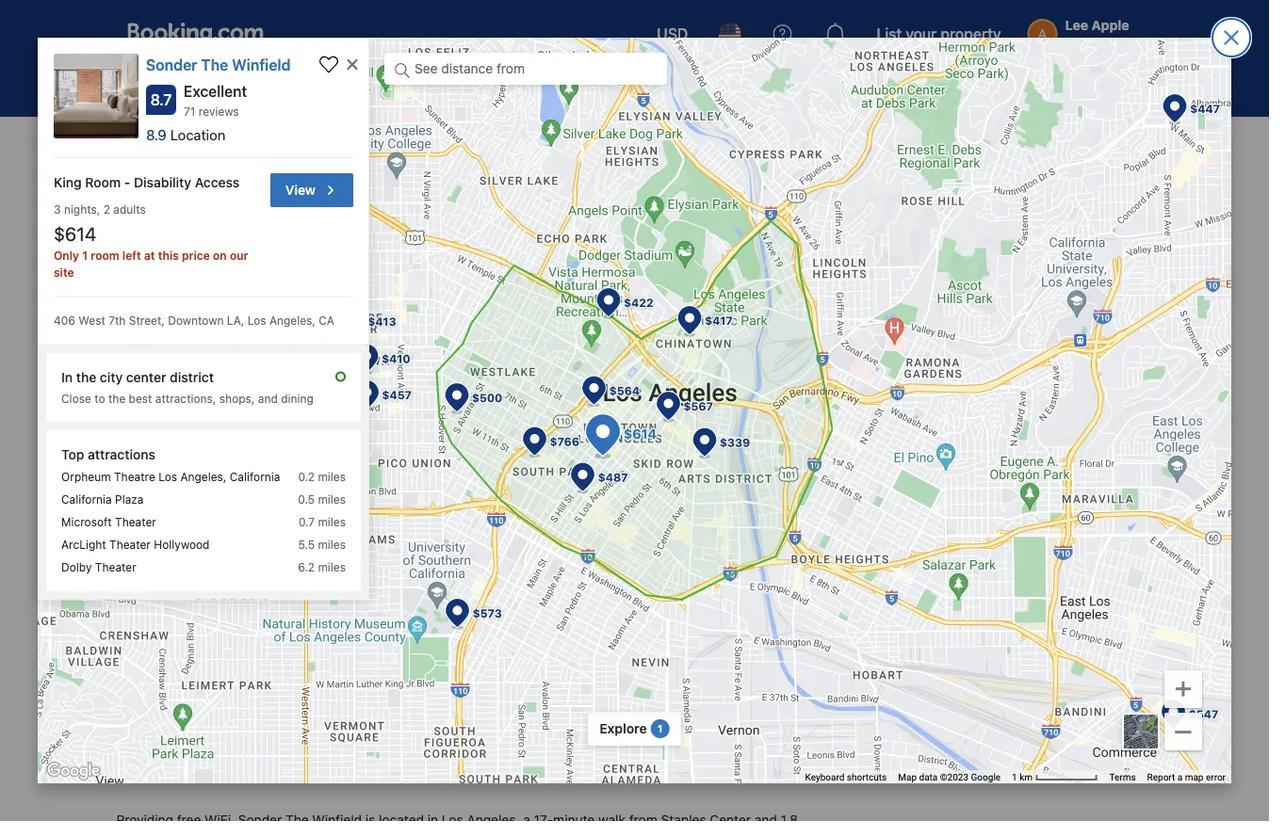 Task type: locate. For each thing, give the bounding box(es) containing it.
america up scored 9.2 element
[[1082, 528, 1126, 542]]

street, up "show" at left
[[483, 293, 523, 308]]

arclight
[[61, 538, 106, 552]]

the up house
[[666, 141, 686, 155]]

street,
[[483, 293, 523, 308], [129, 314, 165, 327]]

1 inside button
[[271, 476, 277, 491]]

shops,
[[219, 392, 255, 406]]

2023 for tuesday, november 21, 2023
[[311, 411, 343, 427]]

i'm traveling for work
[[148, 539, 261, 552]]

1 vertical spatial excellent
[[1033, 360, 1097, 378]]

the down it's
[[1017, 447, 1038, 461]]

la
[[581, 141, 595, 155]]

· left 0
[[192, 476, 196, 491]]

list your property
[[877, 25, 1002, 43]]

2023 right 18, at the top left of the page
[[314, 355, 346, 370]]

street, for 406 west 7th street, downtown la, los angeles, 90014, united states of america – great location - show map
[[483, 293, 523, 308]]

destination/property
[[131, 271, 241, 285]]

a up value on the right of page
[[1103, 418, 1110, 432]]

0 horizontal spatial street,
[[129, 314, 165, 327]]

1 horizontal spatial your
[[943, 447, 968, 461]]

0 vertical spatial room
[[91, 249, 119, 262]]

angeles
[[449, 141, 491, 155], [802, 141, 845, 155]]

fine
[[808, 180, 831, 196]]

previous image
[[902, 450, 914, 461]]

on inside the 3 nights, 2 adults $614 only 1 room left at this price on our site
[[213, 249, 227, 262]]

space
[[923, 476, 958, 491]]

0 vertical spatial to
[[411, 225, 422, 238]]

2023 inside "button"
[[314, 355, 346, 370]]

downtown inside map view dialog
[[168, 314, 224, 327]]

sonder up the amenities
[[625, 141, 663, 155]]

0 horizontal spatial +
[[391, 77, 399, 92]]

0 horizontal spatial 7th
[[109, 314, 126, 327]]

& right homes
[[221, 515, 229, 528]]

la, up saturday, november 18, 2023 "button"
[[227, 314, 244, 327]]

city
[[100, 369, 123, 385]]

states
[[221, 141, 255, 155], [789, 293, 828, 308], [1031, 528, 1065, 542]]

1 check- from the top
[[131, 330, 170, 343]]

map region
[[0, 0, 1270, 822]]

1 vertical spatial 2023
[[311, 411, 343, 427]]

map
[[898, 772, 917, 784]]

2 check- from the top
[[131, 386, 170, 400]]

winfield inside map view dialog
[[232, 56, 291, 74]]

2 vertical spatial downtown
[[168, 314, 224, 327]]

to inside in the city center district close to the best attractions, shops, and dining
[[94, 392, 105, 406]]

2 vertical spatial angeles,
[[180, 471, 227, 484]]

for left work at the bottom left of page
[[217, 539, 232, 552]]

0 vertical spatial on
[[213, 249, 227, 262]]

miles down 0.7 miles
[[318, 538, 346, 552]]

1 horizontal spatial as
[[1087, 418, 1100, 432]]

la, inside map view dialog
[[227, 314, 244, 327]]

out
[[170, 386, 187, 400]]

2 horizontal spatial angeles,
[[643, 293, 696, 308]]

theater down arclight theater hollywood
[[95, 561, 136, 574]]

attractions
[[734, 77, 801, 92]]

united states of america link
[[183, 139, 316, 156]]

1 vertical spatial states
[[789, 293, 828, 308]]

1 vertical spatial 8.7
[[1108, 366, 1130, 384]]

reviews up nice
[[1056, 378, 1097, 391]]

0 horizontal spatial angeles
[[449, 141, 491, 155]]

0 horizontal spatial on
[[213, 249, 227, 262]]

excellent 71 reviews
[[184, 82, 247, 118], [1033, 360, 1097, 391]]

the down booking.com image
[[201, 56, 228, 74]]

0 horizontal spatial &
[[221, 515, 229, 528]]

excellent left scored 8.7 element
[[1033, 360, 1097, 378]]

california up microsoft
[[61, 493, 112, 506]]

the right in
[[76, 369, 96, 385]]

united states of america down "functional."
[[992, 528, 1126, 542]]

california for california
[[346, 141, 396, 155]]

map for report a map error
[[1185, 772, 1204, 784]]

$417
[[705, 314, 733, 327]]

los down 3-night stay
[[158, 471, 177, 484]]

7th inside 406 west 7th street, downtown la, los angeles, 90014, united states of america – great location - show map
[[459, 293, 479, 308]]

2 horizontal spatial map
[[1185, 772, 1204, 784]]

1 vertical spatial angeles,
[[270, 314, 316, 327]]

street, up check-in date
[[129, 314, 165, 327]]

reviews inside map view dialog
[[199, 105, 239, 118]]

scored 8.7 element
[[1104, 360, 1134, 390]]

3-
[[131, 443, 144, 456]]

map right "show" at left
[[521, 313, 549, 329]]

on right show
[[237, 721, 253, 737]]

list your property link
[[866, 11, 1013, 57]]

and down bed
[[1055, 462, 1076, 476]]

1 horizontal spatial la,
[[595, 293, 615, 308]]

8.7 up value on the right of page
[[1108, 366, 1130, 384]]

71 up the great
[[1041, 378, 1053, 391]]

0
[[199, 476, 208, 491]]

a right report
[[1178, 772, 1183, 784]]

1 horizontal spatial 8.7
[[1108, 366, 1130, 384]]

map inside 406 west 7th street, downtown la, los angeles, 90014, united states of america – great location - show map
[[521, 313, 549, 329]]

2 vertical spatial america
[[1082, 528, 1126, 542]]

united inside 406 west 7th street, downtown la, los angeles, 90014, united states of america – great location - show map
[[745, 293, 785, 308]]

theater for dolby
[[95, 561, 136, 574]]

new
[[384, 225, 408, 238]]

$614 down $564
[[624, 427, 657, 442]]

america inside 406 west 7th street, downtown la, los angeles, 90014, united states of america – great location - show map
[[847, 293, 897, 308]]

i'm
[[148, 539, 165, 552]]

miles down 5.5 miles
[[318, 561, 346, 574]]

$567
[[684, 400, 713, 413]]

0 horizontal spatial your
[[906, 25, 937, 43]]

· right children
[[264, 476, 267, 491]]

0 horizontal spatial sonder
[[146, 56, 197, 74]]

0 vertical spatial november
[[227, 355, 290, 370]]

date down district
[[191, 386, 214, 400]]

1 horizontal spatial room
[[280, 476, 312, 491]]

406 right click to open map view icon
[[397, 293, 422, 308]]

california down flight
[[346, 141, 396, 155]]

1 vertical spatial united states of america
[[992, 528, 1126, 542]]

tuesday,
[[166, 411, 220, 427]]

date for check-out date
[[191, 386, 214, 400]]

0 horizontal spatial states
[[221, 141, 255, 155]]

downtown up in
[[168, 314, 224, 327]]

1 right the only
[[82, 249, 88, 262]]

(usa)
[[848, 141, 880, 155]]

1 vertical spatial $614
[[624, 427, 657, 442]]

1 vertical spatial 2
[[140, 476, 148, 491]]

reviews up rated element in the top left of the page
[[199, 105, 239, 118]]

theater
[[115, 516, 156, 529], [109, 538, 151, 552], [95, 561, 136, 574]]

as up value on the right of page
[[1087, 418, 1100, 432]]

plaza
[[115, 493, 144, 506]]

date down 406 west 7th street, downtown la, los angeles, ca
[[183, 330, 206, 343]]

the up "regular"
[[923, 418, 945, 432]]

adults inside the 3 nights, 2 adults $614 only 1 room left at this price on our site
[[113, 203, 146, 216]]

71 up the 8.9 location
[[184, 105, 195, 118]]

0 vertical spatial downtown
[[522, 141, 577, 155]]

- left "show" at left
[[474, 313, 480, 329]]

hotel,
[[967, 432, 999, 447]]

1 horizontal spatial 2
[[140, 476, 148, 491]]

angeles up info
[[449, 141, 491, 155]]

sonder the winfield down booking.com image
[[146, 56, 291, 74]]

on left our
[[213, 249, 227, 262]]

check- down the 'center'
[[131, 386, 170, 400]]

7th for 406 west 7th street, downtown la, los angeles, ca
[[109, 314, 126, 327]]

sonder for 'sonder the winfield' "link"
[[146, 56, 197, 74]]

west up location
[[425, 293, 456, 308]]

west inside map view dialog
[[79, 314, 105, 327]]

la, left $422
[[595, 293, 615, 308]]

1 vertical spatial -
[[474, 313, 480, 329]]

regular
[[923, 432, 964, 447]]

1 vertical spatial west
[[79, 314, 105, 327]]

excellent for scored 8.7 element
[[1033, 360, 1097, 378]]

only
[[54, 249, 79, 262]]

0 vertical spatial 2023
[[314, 355, 346, 370]]

0 horizontal spatial west
[[79, 314, 105, 327]]

map left error
[[1185, 772, 1204, 784]]

america left '–'
[[847, 293, 897, 308]]

1 vertical spatial california
[[230, 471, 280, 484]]

0 vertical spatial was
[[1067, 447, 1089, 461]]

0 vertical spatial 7th
[[459, 293, 479, 308]]

1 vertical spatial 406
[[54, 314, 75, 327]]

8.7 up scored  8.9 element
[[150, 91, 172, 109]]

excellent down 'sonder the winfield' "link"
[[184, 82, 247, 100]]

miles up 0.7 miles
[[318, 493, 346, 506]]

1 angeles from the left
[[449, 141, 491, 155]]

street, inside map view dialog
[[129, 314, 165, 327]]

november inside "button"
[[227, 355, 290, 370]]

406 inside 406 west 7th street, downtown la, los angeles, 90014, united states of america – great location - show map
[[397, 293, 422, 308]]

0 horizontal spatial excellent 71 reviews
[[184, 82, 247, 118]]

show
[[484, 313, 518, 329]]

scored  8.9 element
[[146, 127, 170, 143]]

2023
[[314, 355, 346, 370], [311, 411, 343, 427]]

winfield up "show" at left
[[505, 255, 593, 282]]

los angeles
[[427, 141, 491, 155]]

la,
[[595, 293, 615, 308], [227, 314, 244, 327]]

0 horizontal spatial $614
[[54, 223, 96, 245]]

your right list
[[906, 25, 937, 43]]

1 vertical spatial reviews
[[932, 180, 978, 196]]

0 horizontal spatial 406
[[54, 314, 75, 327]]

theater for microsoft
[[115, 516, 156, 529]]

1 · from the left
[[192, 476, 196, 491]]

scored 9.2 element
[[1104, 572, 1134, 602]]

united states of america
[[183, 141, 316, 155], [992, 528, 1126, 542]]

the inside the amenities aren't as nice as a regular hotel, but it's great value for your money! the bed was extremely comfortable and the space was functional.
[[1080, 462, 1098, 476]]

night
[[144, 443, 171, 456]]

room up 0.5
[[280, 476, 312, 491]]

406 inside map view dialog
[[54, 314, 75, 327]]

2 vertical spatial of
[[1068, 528, 1079, 542]]

november up 'shops,'
[[227, 355, 290, 370]]

1 horizontal spatial and
[[1055, 462, 1076, 476]]

in the city center district close to the best attractions, shops, and dining
[[61, 369, 314, 406]]

downtown for ca
[[168, 314, 224, 327]]

theater down microsoft theater at left bottom
[[109, 538, 151, 552]]

0 vertical spatial winfield
[[232, 56, 291, 74]]

0 vertical spatial 406
[[397, 293, 422, 308]]

the down 'city'
[[108, 392, 126, 406]]

+ up '$547'
[[1175, 669, 1193, 705]]

the left fine
[[781, 180, 804, 196]]

1 left 0.2
[[271, 476, 277, 491]]

0.5
[[298, 493, 315, 506]]

next image
[[1136, 450, 1148, 461]]

emily
[[944, 528, 972, 542]]

2023 right 21,
[[311, 411, 343, 427]]

google image
[[42, 760, 105, 784]]

71 for scored  8.7 element
[[184, 105, 195, 118]]

united states of america up access
[[183, 141, 316, 155]]

0 vertical spatial and
[[258, 392, 278, 406]]

excellent 71 reviews for scored  8.7 element
[[184, 82, 247, 118]]

downtown inside 406 west 7th street, downtown la, los angeles, 90014, united states of america – great location - show map
[[527, 293, 591, 308]]

sonder down new to booking.com
[[379, 255, 456, 282]]

reviews for scored  8.7 element
[[199, 105, 239, 118]]

0 horizontal spatial adults
[[113, 203, 146, 216]]

2 right nights,
[[103, 203, 110, 216]]

1 horizontal spatial united states of america
[[992, 528, 1126, 542]]

7th up great location - show map button
[[459, 293, 479, 308]]

$573
[[473, 607, 502, 620]]

1 vertical spatial november
[[224, 411, 286, 427]]

work
[[235, 539, 261, 552]]

dolby
[[61, 561, 92, 574]]

2 vertical spatial map
[[1185, 772, 1204, 784]]

check- for in
[[131, 330, 170, 343]]

miles
[[318, 471, 346, 484], [318, 493, 346, 506], [318, 516, 346, 529], [318, 538, 346, 552], [318, 561, 346, 574]]

adults inside button
[[151, 476, 189, 491]]

0.5 miles
[[298, 493, 346, 506]]

+ left hotel
[[391, 77, 399, 92]]

car rentals link
[[455, 64, 580, 106]]

3-night stay
[[131, 443, 196, 456]]

winfield
[[232, 56, 291, 74], [690, 141, 733, 155], [505, 255, 593, 282]]

in
[[61, 369, 73, 385]]

sonder the winfield down booking.com
[[379, 255, 593, 282]]

1 vertical spatial +
[[1175, 669, 1193, 705]]

$766
[[550, 435, 580, 448]]

map inside dialog
[[1185, 772, 1204, 784]]

map right show
[[256, 721, 283, 737]]

on
[[213, 249, 227, 262], [237, 721, 253, 737]]

+30 photos
[[1033, 720, 1124, 739]]

la, inside 406 west 7th street, downtown la, los angeles, 90014, united states of america – great location - show map
[[595, 293, 615, 308]]

california for california plaza
[[61, 493, 112, 506]]

_ link
[[1165, 701, 1203, 751]]

microsoft
[[61, 516, 112, 529]]

1 horizontal spatial reviews
[[932, 180, 978, 196]]

downtown for 90014,
[[527, 293, 591, 308]]

0 horizontal spatial for
[[217, 539, 232, 552]]

excellent 71 reviews inside map view dialog
[[184, 82, 247, 118]]

america up view
[[272, 141, 316, 155]]

west for 406 west 7th street, downtown la, los angeles, ca
[[79, 314, 105, 327]]

november down 'shops,'
[[224, 411, 286, 427]]

0 horizontal spatial to
[[94, 392, 105, 406]]

1 horizontal spatial winfield
[[505, 255, 593, 282]]

attractions,
[[155, 392, 216, 406]]

0 horizontal spatial was
[[961, 476, 983, 491]]

to right close
[[94, 392, 105, 406]]

amenities link
[[573, 164, 663, 213]]

1 vertical spatial america
[[847, 293, 897, 308]]

was down value on the right of page
[[1067, 447, 1089, 461]]

car
[[497, 77, 519, 92]]

$614
[[54, 223, 96, 245], [624, 427, 657, 442]]

2 up 'plaza'
[[140, 476, 148, 491]]

for down "regular"
[[923, 447, 939, 461]]

downtown left 'la'
[[522, 141, 577, 155]]

-
[[124, 175, 130, 190], [474, 313, 480, 329]]

angeles, inside 406 west 7th street, downtown la, los angeles, 90014, united states of america – great location - show map
[[643, 293, 696, 308]]

sonder the winfield link
[[146, 56, 291, 74]]

1 vertical spatial of
[[831, 293, 844, 308]]

1 horizontal spatial california
[[230, 471, 280, 484]]

west up 'city'
[[79, 314, 105, 327]]

error
[[1206, 772, 1226, 784]]

1 vertical spatial your
[[943, 447, 968, 461]]

for inside the amenities aren't as nice as a regular hotel, but it's great value for your money! the bed was extremely comfortable and the space was functional.
[[923, 447, 939, 461]]

overview
[[394, 180, 451, 196]]

united down "functional."
[[992, 528, 1028, 542]]

1 vertical spatial la,
[[227, 314, 244, 327]]

2 horizontal spatial reviews
[[1056, 378, 1097, 391]]

0 horizontal spatial as
[[1043, 418, 1056, 432]]

0 vertical spatial for
[[923, 447, 939, 461]]

close info window image
[[344, 56, 361, 73]]

miles for 0.2 miles
[[318, 471, 346, 484]]

deals
[[883, 141, 913, 155]]

sonder the winfield (hotel), los angeles (usa) deals link
[[625, 141, 913, 155]]

2 miles from the top
[[318, 493, 346, 506]]

winfield up house rules
[[690, 141, 733, 155]]

map inside search section
[[256, 721, 283, 737]]

west inside 406 west 7th street, downtown la, los angeles, 90014, united states of america – great location - show map
[[425, 293, 456, 308]]

0 vertical spatial america
[[272, 141, 316, 155]]

0 horizontal spatial la,
[[227, 314, 244, 327]]

8.7 inside map view dialog
[[150, 91, 172, 109]]

71 inside map view dialog
[[184, 105, 195, 118]]

los up saturday, november 18, 2023
[[248, 314, 266, 327]]

0.7
[[299, 516, 315, 529]]

street, inside 406 west 7th street, downtown la, los angeles, 90014, united states of america – great location - show map
[[483, 293, 523, 308]]

0 vertical spatial &
[[508, 180, 517, 196]]

0 vertical spatial adults
[[113, 203, 146, 216]]

reviews for scored 8.7 element
[[1056, 378, 1097, 391]]

excellent inside map view dialog
[[184, 82, 247, 100]]

for
[[923, 447, 939, 461], [217, 539, 232, 552]]

united up access
[[183, 141, 218, 155]]

7th inside map view dialog
[[109, 314, 126, 327]]

show on map button
[[116, 641, 366, 783], [184, 712, 298, 746]]

home link
[[121, 139, 152, 156]]

and inside the amenities aren't as nice as a regular hotel, but it's great value for your money! the bed was extremely comfortable and the space was functional.
[[1055, 462, 1076, 476]]

angeles, left 90014,
[[643, 293, 696, 308]]

&
[[508, 180, 517, 196], [221, 515, 229, 528]]

winfield for sonder the winfield (hotel), los angeles (usa) deals link
[[690, 141, 733, 155]]

0 vertical spatial california
[[346, 141, 396, 155]]

0 horizontal spatial -
[[124, 175, 130, 190]]

$614 inside map region
[[624, 427, 657, 442]]

california link
[[346, 139, 396, 156]]

guest
[[892, 180, 928, 196]]

0 vertical spatial the
[[76, 369, 96, 385]]

a inside dialog
[[1178, 772, 1183, 784]]

value
[[1078, 432, 1109, 447]]

as up the great
[[1043, 418, 1056, 432]]

0 vertical spatial theater
[[115, 516, 156, 529]]

5 miles from the top
[[318, 561, 346, 574]]

0 vertical spatial check-
[[131, 330, 170, 343]]

$614 inside the 3 nights, 2 adults $614 only 1 room left at this price on our site
[[54, 223, 96, 245]]

states up access
[[221, 141, 255, 155]]

1 horizontal spatial a
[[1178, 772, 1183, 784]]

united
[[183, 141, 218, 155], [745, 293, 785, 308], [992, 528, 1028, 542]]

- right room
[[124, 175, 130, 190]]

adults left 0
[[151, 476, 189, 491]]

1 horizontal spatial america
[[847, 293, 897, 308]]

1 inside button
[[1012, 772, 1018, 784]]

states down "functional."
[[1031, 528, 1065, 542]]

booking.com image
[[128, 23, 263, 45]]

1 left km
[[1012, 772, 1018, 784]]

1 vertical spatial to
[[94, 392, 105, 406]]

room left left
[[91, 249, 119, 262]]

1 vertical spatial a
[[1178, 772, 1183, 784]]

sonder the winfield inside map view dialog
[[146, 56, 291, 74]]

money!
[[971, 447, 1013, 461]]

2 vertical spatial california
[[61, 493, 112, 506]]

8.7 for scored  8.7 element
[[150, 91, 172, 109]]

angeles, down stay
[[180, 471, 227, 484]]

3 miles from the top
[[318, 516, 346, 529]]

1 as from the left
[[1043, 418, 1056, 432]]

2 angeles from the left
[[802, 141, 845, 155]]

disability
[[134, 175, 191, 190]]

4 miles from the top
[[318, 538, 346, 552]]

angeles, left ca
[[270, 314, 316, 327]]

1 miles from the top
[[318, 471, 346, 484]]

room for $614
[[91, 249, 119, 262]]

+ inside map view dialog
[[1175, 669, 1193, 705]]

6.2 miles
[[298, 561, 346, 574]]

1 horizontal spatial united
[[745, 293, 785, 308]]

reviews inside "link"
[[932, 180, 978, 196]]

+ _
[[1175, 669, 1193, 737]]

house rules link
[[663, 164, 766, 213]]

sonder inside map view dialog
[[146, 56, 197, 74]]

click to open map view image
[[379, 290, 394, 312]]

7th up 'city'
[[109, 314, 126, 327]]

1 horizontal spatial west
[[425, 293, 456, 308]]

8.7 for scored 8.7 element
[[1108, 366, 1130, 384]]

angeles, for ca
[[270, 314, 316, 327]]

2 vertical spatial theater
[[95, 561, 136, 574]]

map
[[521, 313, 549, 329], [256, 721, 283, 737], [1185, 772, 1204, 784]]

california
[[346, 141, 396, 155], [230, 471, 280, 484], [61, 493, 112, 506]]

los up $564
[[618, 293, 640, 308]]

room inside the 3 nights, 2 adults $614 only 1 room left at this price on our site
[[91, 249, 119, 262]]

miles up 0.5 miles
[[318, 471, 346, 484]]

attractions
[[88, 447, 155, 462]]

$500
[[472, 392, 503, 405]]

search inside button
[[217, 579, 264, 597]]

california up apartments
[[230, 471, 280, 484]]

0 horizontal spatial sonder the winfield
[[146, 56, 291, 74]]

united right 90014,
[[745, 293, 785, 308]]

1 horizontal spatial excellent
[[1033, 360, 1097, 378]]

room inside 2 adults · 0 children · 1 room button
[[280, 476, 312, 491]]

1 horizontal spatial 71
[[1041, 378, 1053, 391]]

0 vertical spatial +
[[391, 77, 399, 92]]

406 down 'site'
[[54, 314, 75, 327]]

0 vertical spatial west
[[425, 293, 456, 308]]

to right the new
[[411, 225, 422, 238]]

sonder for sonder the winfield (hotel), los angeles (usa) deals link
[[625, 141, 663, 155]]

0 horizontal spatial reviews
[[199, 105, 239, 118]]

1 vertical spatial &
[[221, 515, 229, 528]]



Task type: vqa. For each thing, say whether or not it's contained in the screenshot.
The
yes



Task type: describe. For each thing, give the bounding box(es) containing it.
0 vertical spatial united states of america
[[183, 141, 316, 155]]

street, for 406 west 7th street, downtown la, los angeles, ca
[[129, 314, 165, 327]]

los inside 406 west 7th street, downtown la, los angeles, 90014, united states of america – great location - show map
[[618, 293, 640, 308]]

left
[[122, 249, 141, 262]]

0 vertical spatial search
[[131, 241, 191, 263]]

cruises link
[[583, 64, 688, 106]]

scored  8.7 element
[[146, 85, 176, 115]]

- inside 406 west 7th street, downtown la, los angeles, 90014, united states of america – great location - show map
[[474, 313, 480, 329]]

2 · from the left
[[264, 476, 267, 491]]

406 for 406 west 7th street, downtown la, los angeles, 90014, united states of america – great location - show map
[[397, 293, 422, 308]]

+ link
[[1165, 669, 1203, 709]]

8.9 location
[[146, 127, 226, 143]]

guest reviews (71) link
[[877, 164, 1020, 213]]

miles for 5.5 miles
[[318, 538, 346, 552]]

0 vertical spatial states
[[221, 141, 255, 155]]

8.9
[[146, 127, 167, 143]]

at
[[144, 249, 155, 262]]

microsoft theater
[[61, 516, 156, 529]]

theater for arclight
[[109, 538, 151, 552]]

See distance from search field
[[385, 53, 667, 85]]

downtown la link
[[522, 139, 595, 156]]

destination/property name:
[[131, 271, 277, 285]]

1 horizontal spatial the
[[108, 392, 126, 406]]

the inside map view dialog
[[201, 56, 228, 74]]

0 horizontal spatial america
[[272, 141, 316, 155]]

_
[[1176, 701, 1192, 737]]

1 vertical spatial was
[[961, 476, 983, 491]]

71 for scored 8.7 element
[[1041, 378, 1053, 391]]

$413
[[368, 315, 396, 328]]

on inside search section
[[237, 721, 253, 737]]

new to booking.com
[[384, 225, 494, 238]]

saturday,
[[166, 355, 223, 370]]

price
[[182, 249, 210, 262]]

shortcuts
[[847, 772, 887, 784]]

and inside in the city center district close to the best attractions, shops, and dining
[[258, 392, 278, 406]]

airport taxis link
[[820, 64, 953, 106]]

stays link
[[113, 64, 204, 106]]

entire homes & apartments
[[148, 515, 293, 528]]

rated excellent element
[[916, 357, 1097, 380]]

name:
[[244, 271, 277, 285]]

& inside search section
[[221, 515, 229, 528]]

room
[[85, 175, 121, 190]]

sonder the winfield (hotel), los angeles (usa) deals
[[625, 141, 913, 155]]

data
[[919, 772, 938, 784]]

a inside the amenities aren't as nice as a regular hotel, but it's great value for your money! the bed was extremely comfortable and the space was functional.
[[1103, 418, 1110, 432]]

of inside 406 west 7th street, downtown la, los angeles, 90014, united states of america – great location - show map
[[831, 293, 844, 308]]

2 vertical spatial winfield
[[505, 255, 593, 282]]

november for tuesday,
[[224, 411, 286, 427]]

1 horizontal spatial to
[[411, 225, 422, 238]]

3 nights, 2 adults $614 only 1 room left at this price on our site
[[54, 203, 248, 279]]

orpheum theatre los angeles, california
[[61, 471, 280, 484]]

downtown inside downtown la link
[[522, 141, 577, 155]]

flights
[[251, 77, 291, 92]]

excellent 71 reviews for scored 8.7 element
[[1033, 360, 1097, 391]]

winfield for 'sonder the winfield' "link"
[[232, 56, 291, 74]]

extremely
[[923, 462, 979, 476]]

close
[[61, 392, 91, 406]]

flight + hotel link
[[311, 64, 451, 106]]

1 horizontal spatial sonder
[[379, 255, 456, 282]]

$410
[[382, 353, 411, 366]]

aren't
[[1007, 418, 1040, 432]]

$457
[[382, 389, 412, 402]]

2 horizontal spatial united
[[992, 528, 1028, 542]]

check- for out
[[131, 386, 170, 400]]

los up overview
[[427, 141, 445, 155]]

9.2
[[1109, 578, 1130, 596]]

cruises
[[626, 77, 672, 92]]

the fine print
[[781, 180, 862, 196]]

bed
[[1042, 447, 1063, 461]]

states inside 406 west 7th street, downtown la, los angeles, 90014, united states of america – great location - show map
[[789, 293, 828, 308]]

booking.com
[[425, 225, 494, 238]]

attractions link
[[691, 64, 817, 106]]

21,
[[290, 411, 307, 427]]

la, for 90014,
[[595, 293, 615, 308]]

flights link
[[208, 64, 307, 106]]

angeles, for 90014,
[[643, 293, 696, 308]]

location
[[170, 127, 226, 143]]

2 inside the 3 nights, 2 adults $614 only 1 room left at this price on our site
[[103, 203, 110, 216]]

flight
[[353, 77, 387, 92]]

nights,
[[64, 203, 100, 216]]

best
[[129, 392, 152, 406]]

room for children
[[280, 476, 312, 491]]

©2023
[[940, 772, 969, 784]]

king room - disability access
[[54, 175, 240, 190]]

the down booking.com
[[460, 255, 501, 282]]

la, for ca
[[227, 314, 244, 327]]

los angeles link
[[427, 139, 491, 156]]

entire
[[148, 515, 179, 528]]

miles for 0.7 miles
[[318, 516, 346, 529]]

1 horizontal spatial was
[[1067, 447, 1089, 461]]

it's
[[1025, 432, 1042, 447]]

0 vertical spatial of
[[258, 141, 269, 155]]

the amenities aren't as nice as a regular hotel, but it's great value for your money! the bed was extremely comfortable and the space was functional.
[[923, 418, 1110, 491]]

the fine print link
[[766, 164, 877, 213]]

date for check-in date
[[183, 330, 206, 343]]

–
[[901, 293, 908, 308]]

theatre
[[114, 471, 155, 484]]

photos
[[1068, 720, 1124, 739]]

0 horizontal spatial the
[[76, 369, 96, 385]]

your inside the amenities aren't as nice as a regular hotel, but it's great value for your money! the bed was extremely comfortable and the space was functional.
[[943, 447, 968, 461]]

0 vertical spatial united
[[183, 141, 218, 155]]

orpheum
[[61, 471, 111, 484]]

miles for 0.5 miles
[[318, 493, 346, 506]]

- inside map view dialog
[[124, 175, 130, 190]]

west for 406 west 7th street, downtown la, los angeles, 90014, united states of america – great location - show map
[[425, 293, 456, 308]]

keyboard shortcuts
[[805, 772, 887, 784]]

90014,
[[699, 293, 742, 308]]

search section
[[109, 156, 372, 783]]

show on map
[[199, 721, 283, 737]]

terms
[[1110, 772, 1136, 784]]

saturday, november 18, 2023 button
[[131, 345, 349, 381]]

1 right explore
[[658, 723, 663, 736]]

$339
[[720, 436, 750, 450]]

miles for 6.2 miles
[[318, 561, 346, 574]]

2 inside button
[[140, 476, 148, 491]]

terms link
[[1110, 772, 1136, 784]]

& inside 'link'
[[508, 180, 517, 196]]

5.5 miles
[[298, 538, 346, 552]]

info & prices
[[481, 180, 558, 196]]

1 horizontal spatial sonder the winfield
[[379, 255, 593, 282]]

homes
[[182, 515, 218, 528]]

amenities
[[588, 180, 648, 196]]

for inside search section
[[217, 539, 232, 552]]

406 for 406 west 7th street, downtown la, los angeles, ca
[[54, 314, 75, 327]]

0.2
[[298, 471, 315, 484]]

2 horizontal spatial states
[[1031, 528, 1065, 542]]

2 adults · 0 children · 1 room
[[140, 476, 312, 491]]

0 vertical spatial your
[[906, 25, 937, 43]]

rated element
[[170, 127, 226, 143]]

our
[[230, 249, 248, 262]]

functional.
[[987, 476, 1047, 491]]

+30 photos link
[[1003, 678, 1153, 781]]

access
[[195, 175, 240, 190]]

guest reviews (71)
[[892, 180, 1005, 196]]

stay
[[174, 443, 196, 456]]

report a map error link
[[1148, 772, 1226, 784]]

406 west 7th street, downtown la, los angeles, ca
[[54, 314, 334, 327]]

2023 for saturday, november 18, 2023
[[314, 355, 346, 370]]

stays
[[155, 77, 188, 92]]

1 inside the 3 nights, 2 adults $614 only 1 room left at this price on our site
[[82, 249, 88, 262]]

car rentals
[[497, 77, 564, 92]]

map view dialog
[[0, 0, 1270, 822]]

2 horizontal spatial of
[[1068, 528, 1079, 542]]

november for saturday,
[[227, 355, 290, 370]]

7th for 406 west 7th street, downtown la, los angeles, 90014, united states of america – great location - show map
[[459, 293, 479, 308]]

amenities
[[949, 418, 1003, 432]]

21
[[145, 417, 155, 426]]

tuesday, november 21, 2023
[[166, 411, 343, 427]]

excellent for scored  8.7 element
[[184, 82, 247, 100]]

taxis
[[908, 77, 937, 92]]

keyboard shortcuts button
[[805, 772, 887, 785]]

los right '(hotel),'
[[780, 141, 799, 155]]

2 as from the left
[[1087, 418, 1100, 432]]

map for show on map
[[256, 721, 283, 737]]



